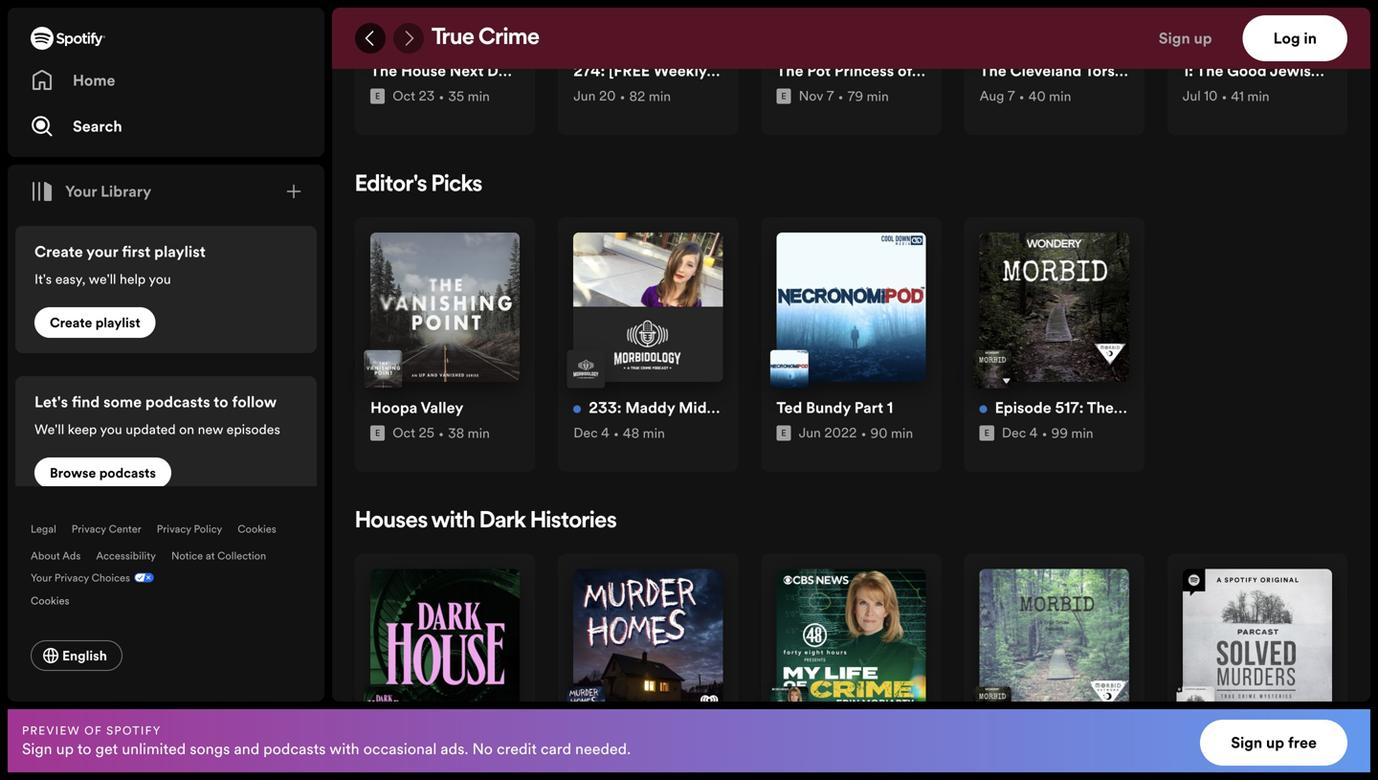 Task type: vqa. For each thing, say whether or not it's contained in the screenshot.
to
yes



Task type: locate. For each thing, give the bounding box(es) containing it.
2 horizontal spatial sign
[[1232, 733, 1263, 754]]

playlist right the first
[[154, 241, 206, 262]]

0 vertical spatial your
[[65, 181, 97, 202]]

e for ted bundy part 1
[[782, 427, 787, 439]]

0 horizontal spatial up
[[56, 739, 74, 760]]

oct 25
[[393, 424, 435, 442]]

search link
[[31, 107, 302, 146]]

you inside create your first playlist it's easy, we'll help you
[[149, 270, 171, 288]]

0 horizontal spatial you
[[100, 420, 122, 439]]

1 horizontal spatial you
[[149, 270, 171, 288]]

1 vertical spatial with
[[330, 739, 360, 760]]

1 for the house next door | 1
[[534, 61, 540, 82]]

1 vertical spatial create
[[50, 314, 92, 332]]

jul 10
[[1183, 87, 1218, 105]]

up left of
[[56, 739, 74, 760]]

1 vertical spatial oct
[[393, 424, 416, 442]]

cookies link
[[238, 522, 277, 536], [31, 589, 85, 610]]

1 horizontal spatial 7
[[1008, 87, 1016, 105]]

the inside the cleveland torso murders pt. 1 link
[[980, 61, 1007, 82]]

dec 4 for 99 min
[[1002, 424, 1038, 442]]

explicit element
[[371, 89, 385, 104], [777, 89, 792, 104], [371, 425, 385, 441], [777, 425, 792, 441], [980, 425, 995, 441]]

the
[[371, 61, 398, 82], [980, 61, 1007, 82], [1197, 61, 1224, 82]]

no
[[472, 739, 493, 760]]

follow
[[232, 392, 277, 413]]

jun left 2022
[[799, 424, 821, 442]]

about
[[31, 549, 60, 563]]

browse
[[50, 464, 96, 482]]

1 vertical spatial you
[[100, 420, 122, 439]]

1 dec 4 from the left
[[574, 424, 610, 442]]

4 down 233: at the bottom left of page
[[601, 424, 610, 442]]

1 dec from the left
[[574, 424, 598, 442]]

house
[[401, 61, 446, 82]]

oct
[[393, 87, 416, 105], [393, 424, 416, 442]]

1 inside editor's picks element
[[887, 397, 894, 419]]

to up new at the bottom
[[214, 392, 228, 413]]

create down easy, at the top left of page
[[50, 314, 92, 332]]

your library button
[[23, 172, 159, 211]]

up left free
[[1267, 733, 1285, 754]]

oct left the "25"
[[393, 424, 416, 442]]

1 horizontal spatial up
[[1195, 28, 1213, 49]]

dec left 99 in the bottom of the page
[[1002, 424, 1027, 442]]

1 vertical spatial cookies
[[31, 594, 69, 608]]

0 horizontal spatial 1
[[534, 61, 540, 82]]

20
[[599, 87, 616, 105]]

with left the occasional
[[330, 739, 360, 760]]

accessibility link
[[96, 549, 156, 563]]

0 vertical spatial podcasts
[[145, 392, 210, 413]]

min right 38 on the bottom left
[[468, 424, 490, 442]]

0 vertical spatial playlist
[[154, 241, 206, 262]]

spotify image
[[31, 27, 105, 50]]

explicit element down new episode icon
[[980, 425, 995, 441]]

keep
[[68, 420, 97, 439]]

help
[[120, 270, 146, 288]]

min right 79 at the top right of page
[[867, 87, 889, 105]]

2 4 from the left
[[1030, 424, 1038, 442]]

1 vertical spatial your
[[31, 571, 52, 585]]

0 horizontal spatial to
[[77, 739, 92, 760]]

jun
[[574, 87, 596, 105], [799, 424, 821, 442]]

1 7 from the left
[[827, 87, 835, 105]]

1 right 'part'
[[887, 397, 894, 419]]

up up pt.
[[1195, 28, 1213, 49]]

podcasts right the and
[[263, 739, 326, 760]]

1 the from the left
[[371, 61, 398, 82]]

your
[[65, 181, 97, 202], [31, 571, 52, 585]]

bundy
[[806, 397, 851, 419]]

your for your privacy choices
[[31, 571, 52, 585]]

your inside 'button'
[[65, 181, 97, 202]]

create
[[34, 241, 83, 262], [50, 314, 92, 332]]

preview
[[22, 723, 80, 739]]

your left library in the top of the page
[[65, 181, 97, 202]]

e down new episode icon
[[985, 427, 990, 439]]

2 horizontal spatial 1
[[1215, 61, 1221, 82]]

0 horizontal spatial sign
[[22, 739, 52, 760]]

2 dec from the left
[[1002, 424, 1027, 442]]

dec down new episode image
[[574, 424, 598, 442]]

min for 82 min
[[649, 87, 671, 105]]

maddy
[[626, 397, 675, 419]]

you
[[149, 270, 171, 288], [100, 420, 122, 439]]

log in button
[[1243, 15, 1348, 61]]

1 vertical spatial jun
[[799, 424, 821, 442]]

main element
[[8, 8, 325, 702]]

min for 35 min
[[468, 87, 490, 105]]

you inside let's find some podcasts to follow we'll keep you updated on new episodes
[[100, 420, 122, 439]]

0 vertical spatial to
[[214, 392, 228, 413]]

1 4 from the left
[[601, 424, 610, 442]]

min right 90 in the bottom of the page
[[891, 424, 914, 442]]

california consumer privacy act (ccpa) opt-out icon image
[[130, 571, 154, 589]]

1 vertical spatial playlist
[[95, 314, 140, 332]]

cleveland
[[1011, 61, 1082, 82]]

privacy up notice
[[157, 522, 191, 536]]

0 horizontal spatial dec 4
[[574, 424, 610, 442]]

notice at collection
[[171, 549, 266, 563]]

0 horizontal spatial 7
[[827, 87, 835, 105]]

explicit element down hoopa
[[371, 425, 385, 441]]

create up easy, at the top left of page
[[34, 241, 83, 262]]

2 oct from the top
[[393, 424, 416, 442]]

cookies link down your privacy choices
[[31, 589, 85, 610]]

english button
[[31, 641, 122, 671]]

it's
[[34, 270, 52, 288]]

cookies
[[238, 522, 277, 536], [31, 594, 69, 608]]

0 horizontal spatial jun
[[574, 87, 596, 105]]

create playlist button
[[34, 307, 156, 338]]

your down the 'about' on the left of the page
[[31, 571, 52, 585]]

1 horizontal spatial 1
[[887, 397, 894, 419]]

2 dec 4 from the left
[[1002, 424, 1038, 442]]

explicit element left oct 23
[[371, 89, 385, 104]]

crime
[[479, 27, 540, 50]]

7 for aug 7
[[1008, 87, 1016, 105]]

2 horizontal spatial up
[[1267, 733, 1285, 754]]

90 min
[[871, 424, 914, 442]]

at
[[206, 549, 215, 563]]

1 horizontal spatial cookies link
[[238, 522, 277, 536]]

1 horizontal spatial with
[[432, 510, 475, 533]]

1 horizontal spatial dec 4
[[1002, 424, 1038, 442]]

oct left 23
[[393, 87, 416, 105]]

about ads
[[31, 549, 81, 563]]

2 7 from the left
[[1008, 87, 1016, 105]]

min right 99 in the bottom of the page
[[1072, 424, 1094, 442]]

1 horizontal spatial sign
[[1159, 28, 1191, 49]]

legal
[[31, 522, 56, 536]]

dec 4 left 99 in the bottom of the page
[[1002, 424, 1038, 442]]

e down hoopa
[[375, 427, 380, 439]]

to left get
[[77, 739, 92, 760]]

english
[[62, 647, 107, 665]]

create inside button
[[50, 314, 92, 332]]

middleton
[[679, 397, 753, 419]]

1 right |
[[534, 61, 540, 82]]

and
[[234, 739, 260, 760]]

jun inside editor's picks element
[[799, 424, 821, 442]]

dec 4 down new episode image
[[574, 424, 610, 442]]

let's
[[34, 392, 68, 413]]

sign inside preview of spotify sign up to get unlimited songs and podcasts with occasional ads. no credit card needed.
[[22, 739, 52, 760]]

you right keep
[[100, 420, 122, 439]]

podcasts up the on
[[145, 392, 210, 413]]

0 vertical spatial cookies
[[238, 522, 277, 536]]

1 horizontal spatial the
[[980, 61, 1007, 82]]

0 vertical spatial jun
[[574, 87, 596, 105]]

the for the house next door | 1
[[371, 61, 398, 82]]

min right 40
[[1050, 87, 1072, 105]]

you right help
[[149, 270, 171, 288]]

1 vertical spatial cookies link
[[31, 589, 85, 610]]

cookies link up collection at the left of the page
[[238, 522, 277, 536]]

1 horizontal spatial your
[[65, 181, 97, 202]]

new episode image
[[574, 406, 581, 413]]

oct inside editor's picks element
[[393, 424, 416, 442]]

the down go back image
[[371, 61, 398, 82]]

cookies up collection at the left of the page
[[238, 522, 277, 536]]

playlist down help
[[95, 314, 140, 332]]

0 horizontal spatial cookies link
[[31, 589, 85, 610]]

2 horizontal spatial the
[[1197, 61, 1224, 82]]

explicit element for the house next door | 1
[[371, 89, 385, 104]]

privacy up ads
[[72, 522, 106, 536]]

0 vertical spatial create
[[34, 241, 83, 262]]

privacy center link
[[72, 522, 141, 536]]

pt.
[[1192, 61, 1212, 82]]

your library
[[65, 181, 151, 202]]

the cleveland torso murders pt. 1 link
[[980, 61, 1221, 86]]

min right '82'
[[649, 87, 671, 105]]

3 the from the left
[[1197, 61, 1224, 82]]

you for some
[[100, 420, 122, 439]]

7 right 'nov'
[[827, 87, 835, 105]]

with left dark at the bottom left of page
[[432, 510, 475, 533]]

1 horizontal spatial cookies
[[238, 522, 277, 536]]

1 vertical spatial podcasts
[[99, 464, 156, 482]]

create playlist
[[50, 314, 140, 332]]

dec 4 for 48 min
[[574, 424, 610, 442]]

sign up '1:'
[[1159, 28, 1191, 49]]

1 vertical spatial to
[[77, 739, 92, 760]]

0 horizontal spatial cookies
[[31, 594, 69, 608]]

sign left free
[[1232, 733, 1263, 754]]

1 horizontal spatial playlist
[[154, 241, 206, 262]]

min for 48 min
[[643, 424, 665, 442]]

privacy policy link
[[157, 522, 222, 536]]

jewish
[[1271, 61, 1321, 82]]

dec for 48 min
[[574, 424, 598, 442]]

the up aug on the top of page
[[980, 61, 1007, 82]]

e down ted
[[782, 427, 787, 439]]

min for 38 min
[[468, 424, 490, 442]]

e
[[375, 90, 380, 102], [782, 90, 787, 102], [375, 427, 380, 439], [782, 427, 787, 439], [985, 427, 990, 439]]

updated
[[126, 420, 176, 439]]

38 min
[[448, 424, 490, 442]]

min right 48
[[643, 424, 665, 442]]

ads
[[62, 549, 81, 563]]

with inside preview of spotify sign up to get unlimited songs and podcasts with occasional ads. no credit card needed.
[[330, 739, 360, 760]]

0 horizontal spatial with
[[330, 739, 360, 760]]

0 horizontal spatial playlist
[[95, 314, 140, 332]]

4 left 99 in the bottom of the page
[[1030, 424, 1038, 442]]

up inside sign up button
[[1195, 28, 1213, 49]]

up for sign up free
[[1267, 733, 1285, 754]]

doctor
[[1324, 61, 1374, 82]]

privacy center
[[72, 522, 141, 536]]

the right '1:'
[[1197, 61, 1224, 82]]

1 horizontal spatial to
[[214, 392, 228, 413]]

about ads link
[[31, 549, 81, 563]]

editor's picks element
[[355, 174, 1348, 472]]

82 min
[[630, 87, 671, 105]]

the inside the house next door | 1 link
[[371, 61, 398, 82]]

2 vertical spatial podcasts
[[263, 739, 326, 760]]

0 horizontal spatial the
[[371, 61, 398, 82]]

sign
[[1159, 28, 1191, 49], [1232, 733, 1263, 754], [22, 739, 52, 760]]

create inside create your first playlist it's easy, we'll help you
[[34, 241, 83, 262]]

card
[[541, 739, 572, 760]]

0 vertical spatial you
[[149, 270, 171, 288]]

podcasts
[[145, 392, 210, 413], [99, 464, 156, 482], [263, 739, 326, 760]]

cookies for leftmost cookies link
[[31, 594, 69, 608]]

min
[[468, 87, 490, 105], [867, 87, 889, 105], [649, 87, 671, 105], [1050, 87, 1072, 105], [1248, 87, 1270, 105], [468, 424, 490, 442], [891, 424, 914, 442], [643, 424, 665, 442], [1072, 424, 1094, 442]]

houses
[[355, 510, 428, 533]]

1 horizontal spatial jun
[[799, 424, 821, 442]]

up for sign up
[[1195, 28, 1213, 49]]

e left oct 23
[[375, 90, 380, 102]]

new episode image
[[980, 406, 988, 413]]

cookies down your privacy choices
[[31, 594, 69, 608]]

collection
[[218, 549, 266, 563]]

jun for jun 20
[[574, 87, 596, 105]]

40
[[1029, 87, 1046, 105]]

1 horizontal spatial 4
[[1030, 424, 1038, 442]]

79
[[848, 87, 864, 105]]

podcasts inside "link"
[[99, 464, 156, 482]]

2 the from the left
[[980, 61, 1007, 82]]

log
[[1274, 28, 1301, 49]]

log in
[[1274, 28, 1318, 49]]

1 right pt.
[[1215, 61, 1221, 82]]

0 horizontal spatial 4
[[601, 424, 610, 442]]

sign for sign up
[[1159, 28, 1191, 49]]

79 min
[[848, 87, 889, 105]]

1 horizontal spatial dec
[[1002, 424, 1027, 442]]

explicit element down ted
[[777, 425, 792, 441]]

0 horizontal spatial dec
[[574, 424, 598, 442]]

1 oct from the top
[[393, 87, 416, 105]]

233: maddy middleton
[[589, 397, 753, 419]]

1 for the cleveland torso murders pt. 1
[[1215, 61, 1221, 82]]

min right 41
[[1248, 87, 1270, 105]]

podcasts down updated
[[99, 464, 156, 482]]

0 horizontal spatial your
[[31, 571, 52, 585]]

privacy down ads
[[54, 571, 89, 585]]

sign inside top bar and user menu 'element'
[[1159, 28, 1191, 49]]

create your first playlist it's easy, we'll help you
[[34, 241, 206, 288]]

jun left 20
[[574, 87, 596, 105]]

episodes
[[227, 420, 280, 439]]

min for 40 min
[[1050, 87, 1072, 105]]

sign left of
[[22, 739, 52, 760]]

min right "35"
[[468, 87, 490, 105]]

7 right aug on the top of page
[[1008, 87, 1016, 105]]

0 vertical spatial oct
[[393, 87, 416, 105]]

up inside sign up free button
[[1267, 733, 1285, 754]]



Task type: describe. For each thing, give the bounding box(es) containing it.
sign up free button
[[1201, 720, 1348, 766]]

48 min
[[623, 424, 665, 442]]

create for playlist
[[50, 314, 92, 332]]

needed.
[[576, 739, 631, 760]]

browse podcasts link
[[34, 458, 171, 488]]

explicit element for ted bundy part 1
[[777, 425, 792, 441]]

jun 2022
[[799, 424, 857, 442]]

jul
[[1183, 87, 1201, 105]]

find
[[72, 392, 100, 413]]

valley
[[421, 397, 464, 419]]

ads.
[[441, 739, 469, 760]]

some
[[103, 392, 142, 413]]

notice
[[171, 549, 203, 563]]

4 for 48 min
[[601, 424, 610, 442]]

we'll
[[34, 420, 64, 439]]

go back image
[[363, 31, 378, 46]]

to inside preview of spotify sign up to get unlimited songs and podcasts with occasional ads. no credit card needed.
[[77, 739, 92, 760]]

your
[[86, 241, 118, 262]]

233:
[[589, 397, 622, 419]]

aug
[[980, 87, 1005, 105]]

accessibility
[[96, 549, 156, 563]]

hoopa valley
[[371, 397, 464, 419]]

podcasts inside preview of spotify sign up to get unlimited songs and podcasts with occasional ads. no credit card needed.
[[263, 739, 326, 760]]

next
[[450, 61, 484, 82]]

35
[[448, 87, 464, 105]]

spotify
[[106, 723, 161, 739]]

houses with dark histories element
[[355, 510, 1348, 780]]

houses with dark histories
[[355, 510, 617, 533]]

true crime
[[432, 27, 540, 50]]

0 vertical spatial cookies link
[[238, 522, 277, 536]]

sign up
[[1159, 28, 1213, 49]]

the house next door | 1
[[371, 61, 540, 82]]

the inside 1: the good jewish doctor link
[[1197, 61, 1224, 82]]

choices
[[92, 571, 130, 585]]

browse podcasts
[[50, 464, 156, 482]]

unlimited
[[122, 739, 186, 760]]

you for first
[[149, 270, 171, 288]]

up inside preview of spotify sign up to get unlimited songs and podcasts with occasional ads. no credit card needed.
[[56, 739, 74, 760]]

38
[[448, 424, 465, 442]]

on
[[179, 420, 195, 439]]

e for the house next door | 1
[[375, 90, 380, 102]]

occasional
[[364, 739, 437, 760]]

credit
[[497, 739, 537, 760]]

hoopa
[[371, 397, 418, 419]]

home link
[[31, 61, 302, 100]]

playlist inside create your first playlist it's easy, we'll help you
[[154, 241, 206, 262]]

1:
[[1183, 61, 1194, 82]]

first
[[122, 241, 151, 262]]

|
[[526, 61, 530, 82]]

sign up free
[[1232, 733, 1318, 754]]

jun for jun 2022
[[799, 424, 821, 442]]

min for 41 min
[[1248, 87, 1270, 105]]

25
[[419, 424, 435, 442]]

ted
[[777, 397, 803, 419]]

0 vertical spatial with
[[432, 510, 475, 533]]

of
[[84, 723, 102, 739]]

99
[[1052, 424, 1069, 442]]

sign up button
[[1152, 15, 1243, 61]]

7 for nov 7
[[827, 87, 835, 105]]

sign for sign up free
[[1232, 733, 1263, 754]]

the cleveland torso murders pt. 1
[[980, 61, 1221, 82]]

your for your library
[[65, 181, 97, 202]]

to inside let's find some podcasts to follow we'll keep you updated on new episodes
[[214, 392, 228, 413]]

privacy for privacy center
[[72, 522, 106, 536]]

explicit element for hoopa valley
[[371, 425, 385, 441]]

part
[[855, 397, 884, 419]]

home
[[73, 70, 115, 91]]

center
[[109, 522, 141, 536]]

ted bundy part 1
[[777, 397, 894, 419]]

podcasts inside let's find some podcasts to follow we'll keep you updated on new episodes
[[145, 392, 210, 413]]

48
[[623, 424, 640, 442]]

min for 79 min
[[867, 87, 889, 105]]

35 min
[[448, 87, 490, 105]]

1: the good jewish doctor link
[[1183, 61, 1374, 86]]

23
[[419, 87, 435, 105]]

songs
[[190, 739, 230, 760]]

the for the cleveland torso murders pt. 1
[[980, 61, 1007, 82]]

notice at collection link
[[171, 549, 266, 563]]

2022
[[825, 424, 857, 442]]

e left 'nov'
[[782, 90, 787, 102]]

jun 20
[[574, 87, 616, 105]]

in
[[1305, 28, 1318, 49]]

let's find some podcasts to follow we'll keep you updated on new episodes
[[34, 392, 280, 439]]

min for 99 min
[[1072, 424, 1094, 442]]

oct for hoopa
[[393, 424, 416, 442]]

get
[[95, 739, 118, 760]]

233: maddy middleton link
[[574, 397, 753, 422]]

go forward image
[[401, 31, 417, 46]]

door
[[488, 61, 523, 82]]

the house next door | 1 link
[[371, 61, 540, 86]]

41 min
[[1232, 87, 1270, 105]]

privacy for privacy policy
[[157, 522, 191, 536]]

min for 90 min
[[891, 424, 914, 442]]

90
[[871, 424, 888, 442]]

top bar and user menu element
[[332, 8, 1371, 69]]

search
[[73, 116, 122, 137]]

e for hoopa valley
[[375, 427, 380, 439]]

editor's picks
[[355, 174, 483, 197]]

good
[[1228, 61, 1267, 82]]

your privacy choices button
[[31, 571, 130, 585]]

dec for 99 min
[[1002, 424, 1027, 442]]

your privacy choices
[[31, 571, 130, 585]]

nov 7
[[799, 87, 835, 105]]

preview of spotify sign up to get unlimited songs and podcasts with occasional ads. no credit card needed.
[[22, 723, 631, 760]]

oct for the
[[393, 87, 416, 105]]

playlist inside button
[[95, 314, 140, 332]]

99 min
[[1052, 424, 1094, 442]]

create for your
[[34, 241, 83, 262]]

cookies for top cookies link
[[238, 522, 277, 536]]

4 for 99 min
[[1030, 424, 1038, 442]]

oct 23
[[393, 87, 435, 105]]

legal link
[[31, 522, 56, 536]]

explicit element left 'nov'
[[777, 89, 792, 104]]



